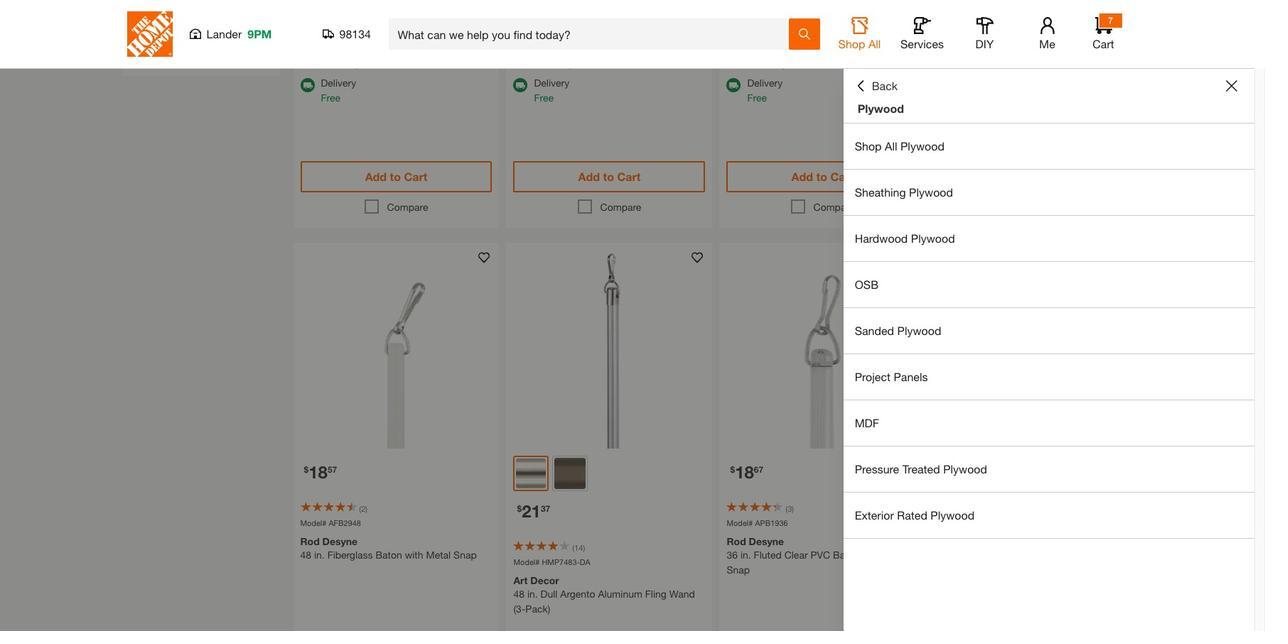 Task type: describe. For each thing, give the bounding box(es) containing it.
3 compare from the left
[[813, 201, 855, 213]]

model# hmp7483-da
[[513, 558, 590, 567]]

(3-
[[513, 604, 525, 616]]

hmp7483-
[[542, 558, 580, 567]]

( 3 )
[[786, 505, 794, 514]]

4 add from the left
[[1005, 170, 1026, 183]]

shop for shop all
[[838, 37, 865, 50]]

$ for $ 21 37
[[517, 504, 522, 514]]

3 delivery from the left
[[747, 77, 783, 89]]

18 for $ 18 67
[[735, 463, 754, 483]]

plywood right treated
[[943, 463, 987, 476]]

exterior rated plywood
[[855, 509, 975, 522]]

1 available shipping image from the left
[[300, 78, 314, 92]]

$ for $ 18 22
[[943, 465, 948, 475]]

plywood right sheathing
[[909, 185, 953, 199]]

ship for first available for pickup image from the right
[[983, 58, 1001, 70]]

free ship to store
[[321, 58, 398, 70]]

48 in. dull argento aluminum fling wand (3-pack) image
[[506, 243, 712, 449]]

model# afb2948
[[300, 519, 361, 528]]

fiberglass
[[327, 550, 373, 562]]

available shipping image
[[513, 78, 528, 92]]

model# apb3936
[[940, 519, 1001, 528]]

pack)
[[525, 604, 550, 616]]

osb
[[855, 278, 879, 291]]

model# for $ 18 22
[[940, 519, 966, 528]]

hardwood
[[855, 232, 908, 245]]

panels
[[894, 370, 928, 384]]

snap inside rod desyne 48 in. fiberglass baton with metal snap
[[453, 550, 477, 562]]

art decor 48 in. dull argento aluminum fling wand (3-pack)
[[513, 575, 695, 616]]

model# for $ 18 57
[[300, 519, 326, 528]]

1 available for pickup image from the left
[[513, 43, 528, 57]]

7
[[1108, 15, 1113, 26]]

model# up art on the bottom of page
[[513, 558, 540, 567]]

plywood up the sheathing plywood
[[900, 139, 944, 153]]

da
[[580, 558, 590, 567]]

hardwood plywood
[[855, 232, 955, 245]]

silver image
[[516, 459, 546, 489]]

sanded
[[855, 324, 894, 338]]

hardwood plywood link
[[843, 216, 1254, 262]]

- view less link
[[130, 38, 272, 69]]

snap inside rod desyne 36 in. fluted clear pvc baton with metal snap
[[727, 565, 750, 577]]

shop all plywood
[[855, 139, 944, 153]]

- view less
[[138, 48, 189, 60]]

exterior
[[855, 509, 894, 522]]

sanded plywood
[[855, 324, 941, 338]]

plywood up rod desyne
[[931, 509, 975, 522]]

18 for $ 18 22
[[948, 463, 967, 483]]

$ for $ 18 57
[[304, 465, 309, 475]]

pvc
[[811, 550, 830, 562]]

aluminum
[[598, 589, 642, 601]]

me button
[[1024, 17, 1070, 51]]

fling
[[645, 589, 667, 601]]

pickup for first available for pickup image from the right
[[960, 41, 991, 53]]

plywood right sanded
[[897, 324, 941, 338]]

menu containing shop all plywood
[[843, 124, 1254, 539]]

rated
[[897, 509, 927, 522]]

plywood right hardwood
[[911, 232, 955, 245]]

all for shop all plywood
[[885, 139, 897, 153]]

36
[[727, 550, 738, 562]]

osb link
[[843, 262, 1254, 308]]

2 available shipping image from the left
[[727, 78, 741, 92]]

3 desyne from the left
[[962, 536, 997, 548]]

4 add to cart button from the left
[[940, 161, 1132, 193]]

dull
[[541, 589, 558, 601]]

rod desyne
[[940, 536, 997, 548]]

rod for $ 18 57
[[300, 536, 320, 548]]

diy
[[976, 37, 994, 50]]

98134 button
[[322, 27, 371, 41]]

store for 2nd available for pickup image from the right
[[589, 58, 612, 70]]

3 add to cart from the left
[[791, 170, 854, 183]]

1 horizontal spatial (
[[572, 544, 574, 553]]

2 available for pickup image from the left
[[940, 43, 954, 57]]

back button
[[855, 79, 898, 93]]

bronze image
[[555, 458, 586, 490]]

delivery free for first available shipping icon from the left
[[321, 77, 356, 104]]

me
[[1039, 37, 1055, 50]]

( 2 )
[[359, 505, 367, 514]]

back
[[872, 79, 898, 92]]

apb3936
[[968, 519, 1001, 528]]

1 store from the left
[[376, 58, 398, 70]]

( for $ 18 67
[[786, 505, 788, 514]]

$ 18 57
[[304, 463, 337, 483]]

pickup for available for pickup icon
[[747, 41, 778, 53]]

lander
[[206, 27, 242, 41]]

treated
[[902, 463, 940, 476]]

exterior rated plywood link
[[843, 493, 1254, 539]]

metal inside rod desyne 36 in. fluted clear pvc baton with metal snap
[[883, 550, 908, 562]]

pressure
[[855, 463, 899, 476]]

4 add to cart from the left
[[1005, 170, 1067, 183]]

with inside rod desyne 36 in. fluted clear pvc baton with metal snap
[[862, 550, 881, 562]]

48 for 48 in. dull argento aluminum fling wand (3-pack)
[[513, 589, 525, 601]]

48 in. fiberglass baton with metal snap image
[[293, 243, 499, 449]]

3
[[788, 505, 792, 514]]

1 add from the left
[[365, 170, 387, 183]]

shop all plywood link
[[843, 124, 1254, 169]]

2
[[361, 505, 366, 514]]

project panels
[[855, 370, 928, 384]]

compare for first available shipping icon from the left
[[387, 201, 428, 213]]

diy button
[[962, 17, 1007, 51]]

pressure treated plywood link
[[843, 447, 1254, 493]]

pickup free ship to store for available shipping image
[[534, 41, 612, 70]]

( for $ 18 57
[[359, 505, 361, 514]]

view
[[144, 48, 165, 60]]

sheathing
[[855, 185, 906, 199]]



Task type: vqa. For each thing, say whether or not it's contained in the screenshot.
( to the right
yes



Task type: locate. For each thing, give the bounding box(es) containing it.
2 horizontal spatial delivery
[[747, 77, 783, 89]]

$ inside the "$ 21 37"
[[517, 504, 522, 514]]

36 in. smooth clear pvc baton with metal snap image
[[933, 243, 1139, 449]]

2 add to cart from the left
[[578, 170, 641, 183]]

delivery
[[321, 77, 356, 89], [534, 77, 569, 89], [747, 77, 783, 89]]

1 horizontal spatial rod
[[727, 536, 746, 548]]

metal inside rod desyne 48 in. fiberglass baton with metal snap
[[426, 550, 451, 562]]

) up da
[[583, 544, 585, 553]]

with inside rod desyne 48 in. fiberglass baton with metal snap
[[405, 550, 423, 562]]

0 horizontal spatial snap
[[453, 550, 477, 562]]

ship for 2nd available for pickup image from the right
[[556, 58, 575, 70]]

rod down the model# afb2948
[[300, 536, 320, 548]]

2 horizontal spatial 18
[[948, 463, 967, 483]]

in. for $ 18 57
[[314, 550, 325, 562]]

1 horizontal spatial all
[[885, 139, 897, 153]]

decor
[[530, 575, 559, 587]]

0 horizontal spatial 18
[[309, 463, 328, 483]]

0 vertical spatial all
[[868, 37, 881, 50]]

2 add to cart button from the left
[[513, 161, 705, 193]]

1 horizontal spatial )
[[583, 544, 585, 553]]

desyne for $ 18 57
[[322, 536, 358, 548]]

all for shop all
[[868, 37, 881, 50]]

delivery free for available shipping image
[[534, 77, 569, 104]]

services
[[900, 37, 944, 50]]

3 rod from the left
[[940, 536, 959, 548]]

shop all
[[838, 37, 881, 50]]

shop for shop all plywood
[[855, 139, 882, 153]]

1 baton from the left
[[376, 550, 402, 562]]

2 horizontal spatial rod
[[940, 536, 959, 548]]

1 horizontal spatial snap
[[727, 565, 750, 577]]

rod inside rod desyne 48 in. fiberglass baton with metal snap
[[300, 536, 320, 548]]

2 horizontal spatial pickup free ship to store
[[960, 41, 1038, 70]]

$ left the 67
[[730, 465, 735, 475]]

67
[[754, 465, 763, 475]]

( 14 )
[[572, 544, 585, 553]]

2 store from the left
[[589, 58, 612, 70]]

model# left apb1936
[[727, 519, 753, 528]]

baton
[[376, 550, 402, 562], [833, 550, 860, 562]]

in. inside rod desyne 36 in. fluted clear pvc baton with metal snap
[[741, 550, 751, 562]]

desyne inside rod desyne 36 in. fluted clear pvc baton with metal snap
[[749, 536, 784, 548]]

all up sheathing
[[885, 139, 897, 153]]

rod inside rod desyne 36 in. fluted clear pvc baton with metal snap
[[727, 536, 746, 548]]

1 horizontal spatial pickup free ship to store
[[747, 41, 825, 70]]

1 vertical spatial all
[[885, 139, 897, 153]]

1 delivery free from the left
[[321, 77, 356, 104]]

2 horizontal spatial compare
[[813, 201, 855, 213]]

1 horizontal spatial in.
[[527, 589, 538, 601]]

18 up the model# afb2948
[[309, 463, 328, 483]]

1 horizontal spatial baton
[[833, 550, 860, 562]]

pickup for 2nd available for pickup image from the right
[[534, 41, 565, 53]]

36 in. fluted clear pvc baton with metal snap image
[[720, 243, 926, 449]]

1 add to cart button from the left
[[300, 161, 492, 193]]

available for pickup image
[[513, 43, 528, 57], [940, 43, 954, 57]]

( up hmp7483-
[[572, 544, 574, 553]]

18 up model# apb1936 on the right bottom of the page
[[735, 463, 754, 483]]

rod
[[300, 536, 320, 548], [727, 536, 746, 548], [940, 536, 959, 548]]

mdf link
[[843, 401, 1254, 446]]

pickup free ship to store
[[534, 41, 612, 70], [747, 41, 825, 70], [960, 41, 1038, 70]]

in. right the 36
[[741, 550, 751, 562]]

2 pickup free ship to store from the left
[[747, 41, 825, 70]]

pinch
[[160, 18, 184, 30]]

0 horizontal spatial in.
[[314, 550, 325, 562]]

pinch pleat draperies link
[[160, 18, 253, 30]]

0 horizontal spatial )
[[366, 505, 367, 514]]

mdf
[[855, 416, 879, 430]]

0 horizontal spatial delivery
[[321, 77, 356, 89]]

delivery free for second available shipping icon from left
[[747, 77, 783, 104]]

1 horizontal spatial with
[[862, 550, 881, 562]]

afb2948
[[329, 519, 361, 528]]

cart
[[1093, 37, 1114, 50], [404, 170, 427, 183], [617, 170, 641, 183], [830, 170, 854, 183], [1044, 170, 1067, 183]]

4 ship from the left
[[983, 58, 1001, 70]]

) up clear
[[792, 505, 794, 514]]

model# for $ 18 67
[[727, 519, 753, 528]]

compare for available shipping image
[[600, 201, 641, 213]]

1 horizontal spatial 48
[[513, 589, 525, 601]]

1 with from the left
[[405, 550, 423, 562]]

$ right treated
[[943, 465, 948, 475]]

0 horizontal spatial 48
[[300, 550, 311, 562]]

1 pickup from the left
[[534, 41, 565, 53]]

1 horizontal spatial compare
[[600, 201, 641, 213]]

48 inside rod desyne 48 in. fiberglass baton with metal snap
[[300, 550, 311, 562]]

in. left fiberglass
[[314, 550, 325, 562]]

delivery free
[[321, 77, 356, 104], [534, 77, 569, 104], [747, 77, 783, 104]]

wand
[[669, 589, 695, 601]]

0 horizontal spatial compare
[[387, 201, 428, 213]]

48
[[300, 550, 311, 562], [513, 589, 525, 601]]

argento
[[560, 589, 595, 601]]

project
[[855, 370, 891, 384]]

in. inside art decor 48 in. dull argento aluminum fling wand (3-pack)
[[527, 589, 538, 601]]

2 horizontal spatial pickup
[[960, 41, 991, 53]]

baton right fiberglass
[[376, 550, 402, 562]]

0 horizontal spatial pickup
[[534, 41, 565, 53]]

1 horizontal spatial 18
[[735, 463, 754, 483]]

3 add from the left
[[791, 170, 813, 183]]

2 delivery free from the left
[[534, 77, 569, 104]]

2 metal from the left
[[883, 550, 908, 562]]

model# apb1936
[[727, 519, 788, 528]]

2 horizontal spatial delivery free
[[747, 77, 783, 104]]

0 horizontal spatial with
[[405, 550, 423, 562]]

available for pickup image
[[727, 43, 741, 57]]

model# up rod desyne
[[940, 519, 966, 528]]

shop inside menu
[[855, 139, 882, 153]]

1 pickup free ship to store from the left
[[534, 41, 612, 70]]

48 for 48 in. fiberglass baton with metal snap
[[300, 550, 311, 562]]

drawer close image
[[1226, 80, 1237, 92]]

2 horizontal spatial (
[[786, 505, 788, 514]]

2 desyne from the left
[[749, 536, 784, 548]]

1 horizontal spatial pickup
[[747, 41, 778, 53]]

rod desyne link
[[940, 536, 1132, 578]]

2 delivery from the left
[[534, 77, 569, 89]]

the home depot logo image
[[127, 11, 172, 57]]

ship for available for pickup icon
[[770, 58, 788, 70]]

shop up sheathing
[[855, 139, 882, 153]]

shop inside button
[[838, 37, 865, 50]]

pickup
[[534, 41, 565, 53], [747, 41, 778, 53], [960, 41, 991, 53]]

0 horizontal spatial baton
[[376, 550, 402, 562]]

with down exterior
[[862, 550, 881, 562]]

add to cart button
[[300, 161, 492, 193], [513, 161, 705, 193], [727, 161, 919, 193], [940, 161, 1132, 193]]

plywood down back button
[[858, 102, 904, 115]]

baton inside rod desyne 36 in. fluted clear pvc baton with metal snap
[[833, 550, 860, 562]]

rod up the 36
[[727, 536, 746, 548]]

desyne up fluted
[[749, 536, 784, 548]]

0 horizontal spatial rod
[[300, 536, 320, 548]]

2 rod from the left
[[727, 536, 746, 548]]

sanded plywood link
[[843, 308, 1254, 354]]

1 vertical spatial 48
[[513, 589, 525, 601]]

desyne down apb3936
[[962, 536, 997, 548]]

desyne inside rod desyne 48 in. fiberglass baton with metal snap
[[322, 536, 358, 548]]

draperies
[[212, 18, 253, 30]]

baton right the 'pvc'
[[833, 550, 860, 562]]

baton inside rod desyne 48 in. fiberglass baton with metal snap
[[376, 550, 402, 562]]

rod for $ 18 67
[[727, 536, 746, 548]]

pickup free ship to store for second available shipping icon from left
[[747, 41, 825, 70]]

1 vertical spatial shop
[[855, 139, 882, 153]]

rod desyne 48 in. fiberglass baton with metal snap
[[300, 536, 477, 562]]

model# left the afb2948
[[300, 519, 326, 528]]

apb1936
[[755, 519, 788, 528]]

1 add to cart from the left
[[365, 170, 427, 183]]

1 horizontal spatial delivery
[[534, 77, 569, 89]]

3 store from the left
[[803, 58, 825, 70]]

cart 7
[[1093, 15, 1114, 50]]

ship
[[343, 58, 362, 70], [556, 58, 575, 70], [770, 58, 788, 70], [983, 58, 1001, 70]]

0 vertical spatial snap
[[453, 550, 477, 562]]

pressure treated plywood
[[855, 463, 987, 476]]

feedback link image
[[1246, 240, 1265, 317]]

0 vertical spatial shop
[[838, 37, 865, 50]]

desyne for $ 18 67
[[749, 536, 784, 548]]

project panels link
[[843, 355, 1254, 400]]

2 with from the left
[[862, 550, 881, 562]]

clear
[[784, 550, 808, 562]]

3 delivery free from the left
[[747, 77, 783, 104]]

1 desyne from the left
[[322, 536, 358, 548]]

compare
[[387, 201, 428, 213], [600, 201, 641, 213], [813, 201, 855, 213]]

18 for $ 18 57
[[309, 463, 328, 483]]

rod desyne 36 in. fluted clear pvc baton with metal snap
[[727, 536, 908, 577]]

3 18 from the left
[[948, 463, 967, 483]]

48 down the model# afb2948
[[300, 550, 311, 562]]

pleat
[[187, 18, 209, 30]]

sheathing plywood
[[855, 185, 953, 199]]

1 metal from the left
[[426, 550, 451, 562]]

1 horizontal spatial available shipping image
[[727, 78, 741, 92]]

0 horizontal spatial desyne
[[322, 536, 358, 548]]

( up apb1936
[[786, 505, 788, 514]]

$ 21 37
[[517, 502, 550, 522]]

$ 18 22
[[943, 463, 977, 483]]

2 pickup from the left
[[747, 41, 778, 53]]

2 compare from the left
[[600, 201, 641, 213]]

shop
[[838, 37, 865, 50], [855, 139, 882, 153]]

1 horizontal spatial delivery free
[[534, 77, 569, 104]]

22
[[967, 465, 977, 475]]

1 compare from the left
[[387, 201, 428, 213]]

(
[[359, 505, 361, 514], [786, 505, 788, 514], [572, 544, 574, 553]]

fluted
[[754, 550, 782, 562]]

0 horizontal spatial available shipping image
[[300, 78, 314, 92]]

2 horizontal spatial in.
[[741, 550, 751, 562]]

48 down art on the bottom of page
[[513, 589, 525, 601]]

( up the afb2948
[[359, 505, 361, 514]]

available for pickup image up available shipping image
[[513, 43, 528, 57]]

3 ship from the left
[[770, 58, 788, 70]]

$ inside $ 18 67
[[730, 465, 735, 475]]

21
[[522, 502, 541, 522]]

pinch pleat draperies
[[160, 18, 253, 30]]

-
[[138, 48, 141, 60]]

18 right treated
[[948, 463, 967, 483]]

$ left 57
[[304, 465, 309, 475]]

) up rod desyne 48 in. fiberglass baton with metal snap
[[366, 505, 367, 514]]

2 baton from the left
[[833, 550, 860, 562]]

1 ship from the left
[[343, 58, 362, 70]]

1 18 from the left
[[309, 463, 328, 483]]

0 vertical spatial 48
[[300, 550, 311, 562]]

4 store from the left
[[1016, 58, 1038, 70]]

rod down the model# apb3936
[[940, 536, 959, 548]]

2 add from the left
[[578, 170, 600, 183]]

1 horizontal spatial desyne
[[749, 536, 784, 548]]

1 horizontal spatial available for pickup image
[[940, 43, 954, 57]]

available for pickup image left diy
[[940, 43, 954, 57]]

$ for $ 18 67
[[730, 465, 735, 475]]

0 horizontal spatial metal
[[426, 550, 451, 562]]

all up back button
[[868, 37, 881, 50]]

What can we help you find today? search field
[[398, 19, 788, 49]]

sheathing plywood link
[[843, 170, 1254, 215]]

57
[[328, 465, 337, 475]]

menu
[[843, 124, 1254, 539]]

98134
[[339, 27, 371, 41]]

$ inside $ 18 22
[[943, 465, 948, 475]]

3 add to cart button from the left
[[727, 161, 919, 193]]

48 inside art decor 48 in. dull argento aluminum fling wand (3-pack)
[[513, 589, 525, 601]]

0 horizontal spatial delivery free
[[321, 77, 356, 104]]

$ inside $ 18 57
[[304, 465, 309, 475]]

art
[[513, 575, 528, 587]]

1 rod from the left
[[300, 536, 320, 548]]

store for available for pickup icon
[[803, 58, 825, 70]]

0 horizontal spatial (
[[359, 505, 361, 514]]

shop all button
[[837, 17, 882, 51]]

$ left 37
[[517, 504, 522, 514]]

services button
[[899, 17, 945, 51]]

$ 18 67
[[730, 463, 763, 483]]

desyne
[[322, 536, 358, 548], [749, 536, 784, 548], [962, 536, 997, 548]]

store
[[376, 58, 398, 70], [589, 58, 612, 70], [803, 58, 825, 70], [1016, 58, 1038, 70]]

0 horizontal spatial pickup free ship to store
[[534, 41, 612, 70]]

lander 9pm
[[206, 27, 272, 41]]

37
[[541, 504, 550, 514]]

all inside button
[[868, 37, 881, 50]]

1 vertical spatial snap
[[727, 565, 750, 577]]

0 horizontal spatial available for pickup image
[[513, 43, 528, 57]]

2 18 from the left
[[735, 463, 754, 483]]

available shipping image
[[300, 78, 314, 92], [727, 78, 741, 92]]

3 pickup free ship to store from the left
[[960, 41, 1038, 70]]

all
[[868, 37, 881, 50], [885, 139, 897, 153]]

shop up back button
[[838, 37, 865, 50]]

2 ship from the left
[[556, 58, 575, 70]]

) for $ 18 57
[[366, 505, 367, 514]]

in. inside rod desyne 48 in. fiberglass baton with metal snap
[[314, 550, 325, 562]]

less
[[168, 48, 189, 60]]

1 horizontal spatial metal
[[883, 550, 908, 562]]

2 horizontal spatial desyne
[[962, 536, 997, 548]]

in. for $ 18 67
[[741, 550, 751, 562]]

0 horizontal spatial all
[[868, 37, 881, 50]]

9pm
[[248, 27, 272, 41]]

in. up pack)
[[527, 589, 538, 601]]

desyne up fiberglass
[[322, 536, 358, 548]]

with right fiberglass
[[405, 550, 423, 562]]

3 pickup from the left
[[960, 41, 991, 53]]

store for first available for pickup image from the right
[[1016, 58, 1038, 70]]

metal
[[426, 550, 451, 562], [883, 550, 908, 562]]

model#
[[300, 519, 326, 528], [727, 519, 753, 528], [940, 519, 966, 528], [513, 558, 540, 567]]

14
[[574, 544, 583, 553]]

all inside menu
[[885, 139, 897, 153]]

) for $ 18 67
[[792, 505, 794, 514]]

1 delivery from the left
[[321, 77, 356, 89]]

2 horizontal spatial )
[[792, 505, 794, 514]]



